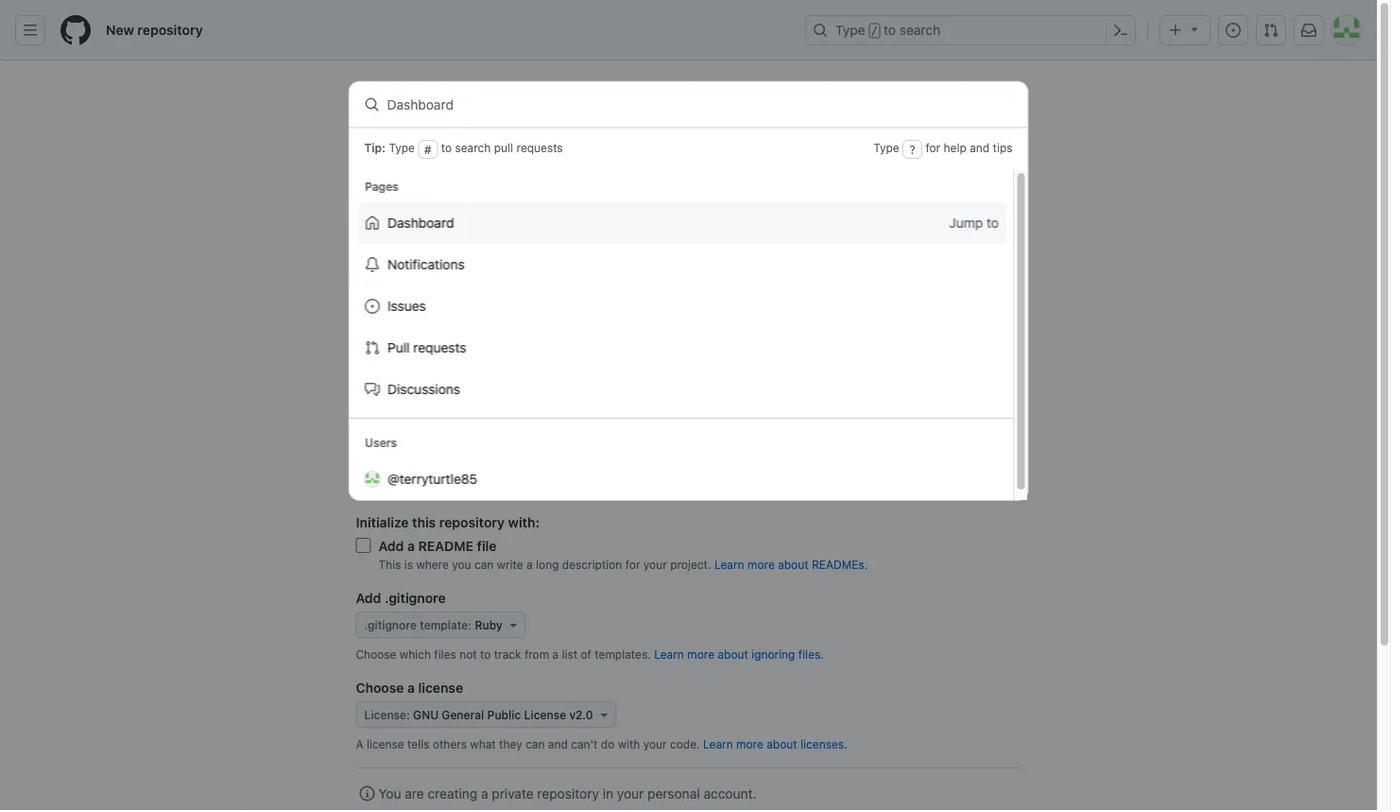 Task type: locate. For each thing, give the bounding box(es) containing it.
issue opened image up description
[[364, 299, 380, 314]]

1 vertical spatial add
[[356, 590, 381, 606]]

0 vertical spatial triangle down image
[[1188, 21, 1203, 36]]

learn right code.
[[703, 737, 733, 751]]

repository. up project.
[[654, 474, 711, 487]]

0 vertical spatial this
[[631, 474, 651, 487]]

add inside add a readme file this is where you can write a long description for your project. learn more about readmes.
[[379, 538, 404, 554]]

private you choose who can see and commit to this repository.
[[416, 454, 711, 487]]

to
[[884, 22, 896, 38], [441, 142, 452, 155], [987, 215, 999, 231], [617, 474, 628, 487], [480, 648, 491, 661]]

ruby
[[475, 618, 503, 632]]

are left short
[[503, 292, 522, 307]]

you right sc 9kayk9 0 icon
[[379, 786, 401, 801]]

add for add .gitignore
[[356, 590, 381, 606]]

0 vertical spatial learn
[[715, 558, 745, 571]]

requests inside pages results list box
[[413, 340, 466, 356]]

tip:
[[364, 142, 386, 155]]

1 horizontal spatial you
[[416, 474, 436, 487]]

1 horizontal spatial search
[[900, 22, 941, 38]]

type ? for help and tips
[[874, 142, 1013, 156]]

need
[[663, 292, 696, 307]]

:
[[468, 618, 472, 632], [407, 708, 410, 721]]

pull requests
[[387, 340, 466, 356]]

learn right project.
[[715, 558, 745, 571]]

1 vertical spatial public
[[487, 708, 521, 721]]

2 horizontal spatial are
[[503, 292, 522, 307]]

to inside pages results list box
[[987, 215, 999, 231]]

a for a repository contains all project files, including the revision history.
[[356, 134, 365, 150]]

choose
[[356, 648, 397, 661], [356, 680, 404, 695]]

account.
[[704, 786, 757, 801]]

.gitignore up .gitignore template : ruby
[[385, 590, 446, 606]]

0 horizontal spatial public
[[416, 409, 456, 425]]

2 choose from the top
[[356, 680, 404, 695]]

a up sc 9kayk9 0 icon
[[356, 737, 364, 751]]

notifications
[[387, 257, 464, 272]]

0 horizontal spatial project
[[506, 134, 549, 150]]

1 vertical spatial search
[[455, 142, 491, 155]]

repository left tips
[[906, 134, 968, 150]]

triangle down image right plus icon
[[1188, 21, 1203, 36]]

1 vertical spatial license
[[367, 737, 404, 751]]

more up account.
[[737, 737, 764, 751]]

add up this
[[379, 538, 404, 554]]

a left list
[[553, 648, 559, 661]]

0 horizontal spatial you
[[379, 786, 401, 801]]

triangle down image
[[483, 254, 498, 269], [597, 707, 612, 722]]

a right have
[[849, 134, 856, 150]]

can left see
[[507, 474, 526, 487]]

0 vertical spatial with
[[523, 190, 549, 206]]

1 horizontal spatial triangle down image
[[597, 707, 612, 722]]

repository up description (optional)
[[393, 292, 455, 307]]

1 vertical spatial /
[[514, 247, 521, 273]]

1 license from the left
[[364, 708, 407, 721]]

0 horizontal spatial search
[[455, 142, 491, 155]]

1 horizontal spatial issue opened image
[[1226, 23, 1241, 38]]

repository left in
[[537, 786, 599, 801]]

repository. down all
[[483, 154, 547, 170]]

about left readmes.
[[778, 558, 809, 571]]

license down choose a license
[[364, 708, 407, 721]]

1 horizontal spatial for
[[926, 142, 941, 155]]

elsewhere?
[[356, 154, 425, 170]]

0 vertical spatial your
[[644, 558, 667, 571]]

issue opened image left git pull request icon
[[1226, 23, 1241, 38]]

a up elsewhere?
[[356, 134, 365, 150]]

1 horizontal spatial public
[[487, 708, 521, 721]]

choose left which
[[356, 648, 397, 661]]

1 vertical spatial for
[[626, 558, 641, 571]]

type / to search
[[836, 22, 941, 38]]

add down this
[[356, 590, 381, 606]]

1 horizontal spatial license
[[524, 708, 566, 721]]

triangle down image right ruby
[[506, 617, 522, 633]]

names
[[459, 292, 499, 307]]

learn more about ignoring files. link
[[654, 648, 824, 661]]

license left tells
[[367, 737, 404, 751]]

can inside add a readme file this is where you can write a long description for your project. learn more about readmes.
[[475, 558, 494, 571]]

licenses.
[[801, 737, 848, 751]]

0 horizontal spatial requests
[[413, 340, 466, 356]]

your left code.
[[644, 737, 667, 751]]

add for add a readme file this is where you can write a long description for your project. learn more about readmes.
[[379, 538, 404, 554]]

for inside add a readme file this is where you can write a long description for your project. learn more about readmes.
[[626, 558, 641, 571]]

new
[[106, 22, 134, 38]]

.gitignore down the add .gitignore
[[364, 618, 417, 632]]

choose which files not to track from a list of templates. learn more about ignoring files.
[[356, 648, 824, 661]]

list
[[562, 648, 578, 661]]

tips
[[993, 142, 1013, 155]]

description (optional)
[[356, 324, 487, 340]]

0 vertical spatial choose
[[356, 648, 397, 661]]

more inside add a readme file this is where you can write a long description for your project. learn more about readmes.
[[748, 558, 775, 571]]

great repository names are short and memorable. need inspiration? how about
[[356, 292, 843, 307]]

0 vertical spatial .gitignore
[[385, 590, 446, 606]]

public down discussions
[[416, 409, 456, 425]]

1 horizontal spatial project
[[860, 134, 903, 150]]

1 horizontal spatial this
[[631, 474, 651, 487]]

0 vertical spatial add
[[379, 538, 404, 554]]

1 vertical spatial you
[[379, 786, 401, 801]]

2 vertical spatial more
[[737, 737, 764, 751]]

1 vertical spatial are
[[503, 292, 522, 307]]

0 vertical spatial more
[[748, 558, 775, 571]]

a up the is at the left of the page
[[408, 538, 415, 554]]

readme
[[418, 538, 474, 554]]

about left licenses.
[[767, 737, 798, 751]]

triangle down image up names
[[483, 254, 498, 269]]

0 horizontal spatial type
[[389, 142, 415, 155]]

plus image
[[1169, 23, 1184, 38]]

others
[[433, 737, 467, 751]]

0 vertical spatial :
[[468, 618, 472, 632]]

command palette image
[[1114, 23, 1129, 38]]

1 vertical spatial issue opened image
[[364, 299, 380, 314]]

more
[[748, 558, 775, 571], [688, 648, 715, 661], [737, 737, 764, 751]]

can inside private you choose who can see and commit to this repository.
[[507, 474, 526, 487]]

/
[[871, 25, 878, 38], [514, 247, 521, 273]]

triangle down image right v2.0
[[597, 707, 612, 722]]

you inside private you choose who can see and commit to this repository.
[[416, 474, 436, 487]]

you
[[452, 558, 471, 571]]

learn right templates.
[[654, 648, 684, 661]]

notifications link
[[357, 244, 1006, 286]]

requests inside tip: type # to search pull requests
[[517, 142, 563, 155]]

project inside already have a project repository elsewhere?
[[860, 134, 903, 150]]

tells
[[408, 737, 430, 751]]

who
[[482, 474, 504, 487]]

how
[[773, 292, 800, 307]]

1 vertical spatial this
[[412, 514, 436, 530]]

requests right pull
[[517, 142, 563, 155]]

file
[[477, 538, 497, 554]]

0 horizontal spatial issue opened image
[[364, 299, 380, 314]]

1 choose from the top
[[356, 648, 397, 661]]

with left an
[[523, 190, 549, 206]]

learn inside add a readme file this is where you can write a long description for your project. learn more about readmes.
[[715, 558, 745, 571]]

0 horizontal spatial :
[[407, 708, 410, 721]]

your right in
[[617, 786, 644, 801]]

more left ignoring
[[688, 648, 715, 661]]

a left private
[[481, 786, 488, 801]]

1 vertical spatial can
[[475, 558, 494, 571]]

0 horizontal spatial license
[[364, 708, 407, 721]]

0 horizontal spatial triangle down image
[[506, 617, 522, 633]]

0 vertical spatial you
[[416, 474, 436, 487]]

you down private
[[416, 474, 436, 487]]

terryturtle85 button
[[356, 247, 507, 277]]

1 vertical spatial repository.
[[654, 474, 711, 487]]

license left v2.0
[[524, 708, 566, 721]]

1 vertical spatial more
[[688, 648, 715, 661]]

0 horizontal spatial repository.
[[483, 154, 547, 170]]

0 vertical spatial a
[[356, 134, 365, 150]]

are
[[451, 190, 471, 206], [503, 292, 522, 307], [405, 786, 424, 801]]

1 horizontal spatial triangle down image
[[1188, 21, 1203, 36]]

and left tips
[[970, 142, 990, 155]]

2 a from the top
[[356, 737, 364, 751]]

with:
[[508, 514, 540, 530]]

a
[[356, 134, 365, 150], [356, 737, 364, 751]]

files
[[434, 648, 456, 661]]

issue opened image
[[1226, 23, 1241, 38], [364, 299, 380, 314]]

public
[[416, 409, 456, 425], [487, 708, 521, 721]]

1 horizontal spatial :
[[468, 618, 472, 632]]

0 vertical spatial /
[[871, 25, 878, 38]]

Public radio
[[356, 419, 371, 434]]

can right they
[[526, 737, 545, 751]]

project right all
[[506, 134, 549, 150]]

short
[[526, 292, 557, 307]]

0 horizontal spatial triangle down image
[[483, 254, 498, 269]]

revision
[[668, 134, 715, 150]]

1 vertical spatial choose
[[356, 680, 404, 695]]

where
[[416, 558, 449, 571]]

an
[[553, 190, 567, 206]]

2 vertical spatial learn
[[703, 737, 733, 751]]

search image
[[364, 97, 380, 112]]

1 vertical spatial a
[[356, 737, 364, 751]]

requests down description (optional)
[[413, 340, 466, 356]]

is
[[404, 558, 413, 571]]

a left long
[[527, 558, 533, 571]]

project left ?
[[860, 134, 903, 150]]

issue opened image inside the issues link
[[364, 299, 380, 314]]

1 vertical spatial :
[[407, 708, 410, 721]]

repository up file
[[439, 514, 505, 530]]

@terryturtle85 image
[[364, 472, 380, 487]]

and right short
[[561, 292, 584, 307]]

more right project.
[[748, 558, 775, 571]]

license
[[418, 680, 463, 695], [367, 737, 404, 751]]

0 vertical spatial issue opened image
[[1226, 23, 1241, 38]]

: left ruby
[[468, 618, 472, 632]]

description
[[562, 558, 622, 571]]

0 vertical spatial for
[[926, 142, 941, 155]]

choose down which
[[356, 680, 404, 695]]

this right commit
[[631, 474, 651, 487]]

new repository
[[106, 22, 203, 38]]

0 vertical spatial requests
[[517, 142, 563, 155]]

1 horizontal spatial type
[[836, 22, 866, 38]]

for right ?
[[926, 142, 941, 155]]

@terryturtle85 link
[[357, 459, 1006, 500]]

a up gnu
[[408, 680, 415, 695]]

with right do
[[618, 737, 640, 751]]

Add a README file checkbox
[[356, 538, 371, 553]]

can
[[507, 474, 526, 487], [475, 558, 494, 571], [526, 737, 545, 751]]

0 vertical spatial triangle down image
[[483, 254, 498, 269]]

they
[[499, 737, 523, 751]]

with
[[523, 190, 549, 206], [618, 737, 640, 751]]

1 horizontal spatial /
[[871, 25, 878, 38]]

creating
[[428, 786, 478, 801]]

2 project from the left
[[860, 134, 903, 150]]

can down file
[[475, 558, 494, 571]]

triangle down image
[[1188, 21, 1203, 36], [506, 617, 522, 633]]

1 vertical spatial triangle down image
[[597, 707, 612, 722]]

pages results list box
[[349, 202, 1014, 410]]

public up they
[[487, 708, 521, 721]]

your left project.
[[644, 558, 667, 571]]

: left gnu
[[407, 708, 410, 721]]

create
[[356, 102, 425, 129]]

to inside private you choose who can see and commit to this repository.
[[617, 474, 628, 487]]

private
[[492, 786, 534, 801]]

and
[[970, 142, 990, 155], [561, 292, 584, 307], [551, 474, 571, 487], [548, 737, 568, 751]]

have
[[817, 134, 845, 150]]

1 horizontal spatial requests
[[517, 142, 563, 155]]

0 horizontal spatial with
[[523, 190, 549, 206]]

license up gnu
[[418, 680, 463, 695]]

ignoring
[[752, 648, 796, 661]]

0 vertical spatial can
[[507, 474, 526, 487]]

0 vertical spatial public
[[416, 409, 456, 425]]

for right description
[[626, 558, 641, 571]]

and inside private you choose who can see and commit to this repository.
[[551, 474, 571, 487]]

type inside type ? for help and tips
[[874, 142, 900, 155]]

1 vertical spatial requests
[[413, 340, 466, 356]]

1 vertical spatial triangle down image
[[506, 617, 522, 633]]

requests
[[517, 142, 563, 155], [413, 340, 466, 356]]

0 horizontal spatial for
[[626, 558, 641, 571]]

0 horizontal spatial /
[[514, 247, 521, 273]]

1 vertical spatial with
[[618, 737, 640, 751]]

history.
[[719, 134, 763, 150]]

1 a from the top
[[356, 134, 365, 150]]

2 vertical spatial your
[[617, 786, 644, 801]]

Command palette input text field
[[387, 90, 1009, 119]]

2 vertical spatial are
[[405, 786, 424, 801]]

templates.
[[595, 648, 651, 661]]

not
[[460, 648, 477, 661]]

import a repository. link
[[428, 154, 547, 170]]

this up readme
[[412, 514, 436, 530]]

for inside type ? for help and tips
[[926, 142, 941, 155]]

1 horizontal spatial license
[[418, 680, 463, 695]]

a repository contains all project files, including the revision history.
[[356, 134, 763, 150]]

license
[[364, 708, 407, 721], [524, 708, 566, 721]]

repository.
[[483, 154, 547, 170], [654, 474, 711, 487]]

0 vertical spatial repository.
[[483, 154, 547, 170]]

new
[[447, 102, 490, 129]]

and right see
[[551, 474, 571, 487]]

1 horizontal spatial repository.
[[654, 474, 711, 487]]

0 vertical spatial are
[[451, 190, 471, 206]]

1 vertical spatial learn
[[654, 648, 684, 661]]

template
[[420, 618, 468, 632]]

this
[[379, 558, 401, 571]]

initialize this repository with:
[[356, 514, 540, 530]]

are right fields
[[451, 190, 471, 206]]

2 horizontal spatial type
[[874, 142, 900, 155]]

are left creating
[[405, 786, 424, 801]]

learn more about readmes. link
[[715, 558, 868, 571]]

None text field
[[357, 347, 1021, 375]]

for
[[926, 142, 941, 155], [626, 558, 641, 571]]

type for to search
[[836, 22, 866, 38]]

your
[[644, 558, 667, 571], [644, 737, 667, 751], [617, 786, 644, 801]]

add
[[379, 538, 404, 554], [356, 590, 381, 606]]



Task type: describe. For each thing, give the bounding box(es) containing it.
repository inside already have a project repository elsewhere?
[[906, 134, 968, 150]]

track
[[494, 648, 521, 661]]

a inside already have a project repository elsewhere?
[[849, 134, 856, 150]]

search inside tip: type # to search pull requests
[[455, 142, 491, 155]]

asterisk
[[571, 190, 618, 206]]

(optional)
[[433, 326, 487, 339]]

bell image
[[364, 257, 380, 272]]

git pull request image
[[1264, 23, 1279, 38]]

repository up elsewhere?
[[368, 134, 430, 150]]

sc 9kayk9 0 image
[[360, 786, 375, 801]]

to inside tip: type # to search pull requests
[[441, 142, 452, 155]]

0 horizontal spatial license
[[367, 737, 404, 751]]

1 horizontal spatial with
[[618, 737, 640, 751]]

already have a project repository elsewhere?
[[356, 134, 968, 170]]

readmes.
[[812, 558, 868, 571]]

and left can't
[[548, 737, 568, 751]]

about inside add a readme file this is where you can write a long description for your project. learn more about readmes.
[[778, 558, 809, 571]]

choose for choose which files not to track from a list of templates. learn more about ignoring files.
[[356, 648, 397, 661]]

license : gnu general public license v2.0
[[364, 708, 593, 721]]

type inside tip: type # to search pull requests
[[389, 142, 415, 155]]

2 license from the left
[[524, 708, 566, 721]]

1 vertical spatial .gitignore
[[364, 618, 417, 632]]

users
[[364, 436, 397, 449]]

lock image
[[386, 458, 409, 481]]

a down contains
[[472, 154, 479, 170]]

all
[[489, 134, 503, 150]]

1 vertical spatial your
[[644, 737, 667, 751]]

issues
[[387, 298, 426, 314]]

project.
[[670, 558, 712, 571]]

choose a license
[[356, 680, 463, 695]]

including
[[585, 134, 641, 150]]

personal
[[648, 786, 700, 801]]

v2.0
[[570, 708, 593, 721]]

repository. inside private you choose who can see and commit to this repository.
[[654, 474, 711, 487]]

do
[[601, 737, 615, 751]]

discussions
[[387, 382, 460, 397]]

a license tells others what they can and can't do with your code. learn more about licenses.
[[356, 737, 848, 751]]

triangle down image inside terryturtle85 popup button
[[483, 254, 498, 269]]

/ inside "type / to search"
[[871, 25, 878, 38]]

repository right new
[[137, 22, 203, 38]]

marked
[[474, 190, 520, 206]]

add a readme file this is where you can write a long description for your project. learn more about readmes.
[[379, 538, 868, 571]]

import a repository.
[[428, 154, 547, 170]]

write
[[497, 558, 523, 571]]

description
[[356, 324, 429, 340]]

files,
[[553, 134, 582, 150]]

(*).
[[622, 190, 642, 206]]

owner
[[356, 225, 398, 241]]

required
[[356, 190, 411, 206]]

create a new repository
[[356, 102, 600, 129]]

pages
[[364, 180, 398, 193]]

help
[[944, 142, 967, 155]]

Private radio
[[356, 464, 371, 479]]

memorable.
[[587, 292, 660, 307]]

great
[[356, 292, 390, 307]]

of
[[581, 648, 592, 661]]

add .gitignore
[[356, 590, 446, 606]]

dashboard
[[387, 215, 454, 231]]

jump
[[949, 215, 983, 231]]

*
[[402, 225, 408, 241]]

pull
[[387, 340, 409, 356]]

you are creating a private repository in your personal account.
[[379, 786, 757, 801]]

pull
[[494, 142, 514, 155]]

repository up a repository contains all project files, including the revision history. on the top
[[495, 102, 600, 129]]

initialize
[[356, 514, 409, 530]]

import
[[428, 154, 468, 170]]

the
[[644, 134, 664, 150]]

general
[[442, 708, 484, 721]]

what
[[470, 737, 496, 751]]

about left ignoring
[[718, 648, 749, 661]]

a left new
[[430, 102, 442, 129]]

notifications image
[[1302, 23, 1317, 38]]

in
[[603, 786, 614, 801]]

about right how
[[804, 292, 839, 307]]

fields
[[414, 190, 448, 206]]

#
[[425, 143, 432, 156]]

and inside type ? for help and tips
[[970, 142, 990, 155]]

which
[[400, 648, 431, 661]]

contains
[[434, 134, 486, 150]]

long
[[536, 558, 559, 571]]

0 vertical spatial license
[[418, 680, 463, 695]]

2 vertical spatial can
[[526, 737, 545, 751]]

0 vertical spatial search
[[900, 22, 941, 38]]

already
[[767, 134, 813, 150]]

this inside private you choose who can see and commit to this repository.
[[631, 474, 651, 487]]

choose for choose a license
[[356, 680, 404, 695]]

terryturtle85
[[395, 254, 476, 269]]

inspiration?
[[699, 292, 770, 307]]

choose
[[439, 474, 478, 487]]

required fields are marked with an asterisk (*).
[[356, 190, 642, 206]]

gnu
[[413, 708, 439, 721]]

Repository text field
[[529, 248, 700, 276]]

see
[[529, 474, 548, 487]]

pull requests link
[[357, 327, 1006, 369]]

type for for help and tips
[[874, 142, 900, 155]]

your inside add a readme file this is where you can write a long description for your project. learn more about readmes.
[[644, 558, 667, 571]]

homepage image
[[61, 15, 91, 45]]

?
[[910, 143, 916, 156]]

discussions link
[[357, 369, 1006, 410]]

.gitignore template : ruby
[[364, 618, 503, 632]]

home image
[[364, 216, 380, 231]]

commit
[[574, 474, 614, 487]]

repo image
[[386, 413, 409, 436]]

code.
[[670, 737, 700, 751]]

files.
[[799, 648, 824, 661]]

git pull request image
[[364, 340, 380, 356]]

0 horizontal spatial are
[[405, 786, 424, 801]]

can't
[[571, 737, 598, 751]]

jump to
[[949, 215, 999, 231]]

0 horizontal spatial this
[[412, 514, 436, 530]]

a for a license tells others what they can and can't do with your code. learn more about licenses.
[[356, 737, 364, 751]]

comment discussion image
[[364, 382, 380, 397]]

1 horizontal spatial are
[[451, 190, 471, 206]]

1 project from the left
[[506, 134, 549, 150]]



Task type: vqa. For each thing, say whether or not it's contained in the screenshot.
the leftmost "GIT PULL REQUEST" IMAGE
no



